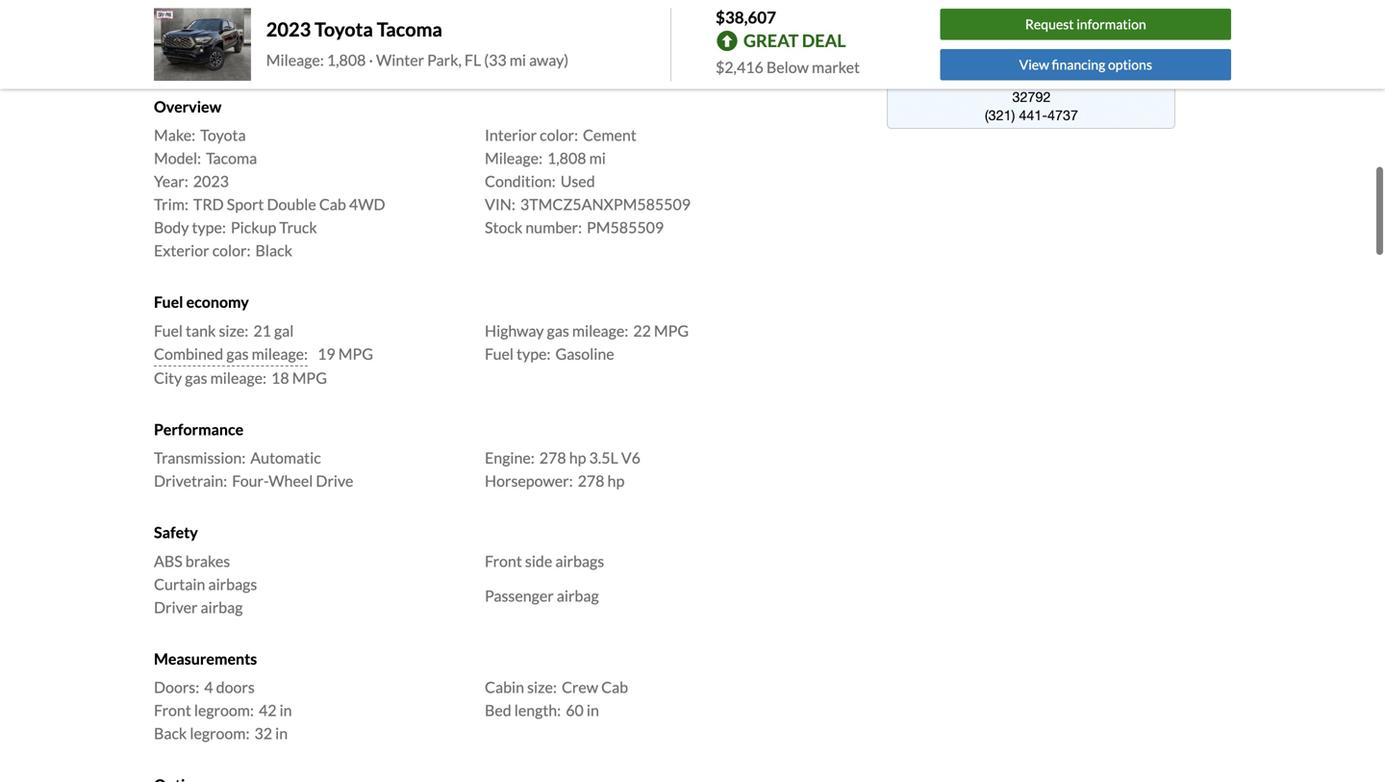 Task type: describe. For each thing, give the bounding box(es) containing it.
60
[[566, 701, 584, 720]]

winter
[[376, 50, 424, 69]]

cab inside make: toyota model: tacoma year: 2023 trim: trd sport double cab 4wd body type: pickup truck exterior color: black
[[319, 195, 346, 214]]

toyota for model:
[[200, 126, 246, 145]]

type: inside highway gas mileage: 22 mpg fuel type: gasoline
[[517, 344, 551, 363]]

used
[[561, 172, 595, 191]]

2023 toyota tacoma mileage: 1,808 · winter park, fl (33 mi away)
[[266, 18, 569, 69]]

color: inside interior color: cement mileage: 1,808 mi condition: used vin: 3tmcz5anxpm585509 stock number: pm585509
[[540, 126, 578, 145]]

year:
[[154, 172, 188, 191]]

drive
[[316, 472, 353, 490]]

1,808 for color:
[[548, 149, 586, 168]]

1 horizontal spatial mpg
[[338, 344, 373, 363]]

0 vertical spatial legroom:
[[194, 701, 254, 720]]

overview
[[154, 97, 222, 116]]

type: inside make: toyota model: tacoma year: 2023 trim: trd sport double cab 4wd body type: pickup truck exterior color: black
[[192, 218, 226, 237]]

fuel economy
[[154, 293, 249, 311]]

1 horizontal spatial airbag
[[557, 586, 599, 605]]

42
[[259, 701, 277, 720]]

2023 inside 2023 toyota tacoma mileage: 1,808 · winter park, fl (33 mi away)
[[266, 18, 311, 41]]

0 vertical spatial hp
[[569, 448, 586, 467]]

request information
[[1026, 16, 1147, 32]]

v6
[[621, 448, 641, 467]]

black
[[256, 241, 292, 260]]

19
[[318, 344, 335, 363]]

cement
[[583, 126, 637, 145]]

highway gas mileage: 22 mpg fuel type: gasoline
[[485, 321, 689, 363]]

park,
[[427, 50, 462, 69]]

body
[[154, 218, 189, 237]]

driver
[[154, 598, 198, 617]]

drivetrain:
[[154, 472, 227, 490]]

crew
[[562, 678, 599, 697]]

32
[[254, 724, 272, 743]]

(33
[[484, 50, 507, 69]]

in inside the cabin size: crew cab bed length: 60 in
[[587, 701, 599, 720]]

away)
[[529, 50, 569, 69]]

view
[[1020, 56, 1050, 73]]

2 vertical spatial mileage:
[[210, 368, 267, 387]]

engine: 278 hp 3.5l v6 horsepower: 278 hp
[[485, 448, 641, 490]]

options
[[1108, 56, 1153, 73]]

exterior
[[154, 241, 209, 260]]

airbags inside the abs brakes curtain airbags driver airbag
[[208, 575, 257, 593]]

highway
[[485, 321, 544, 340]]

four-
[[232, 472, 269, 490]]

side
[[525, 552, 553, 570]]

size: inside the cabin size: crew cab bed length: 60 in
[[527, 678, 557, 697]]

mi inside interior color: cement mileage: 1,808 mi condition: used vin: 3tmcz5anxpm585509 stock number: pm585509
[[589, 149, 606, 168]]

doors
[[216, 678, 255, 697]]

engine:
[[485, 448, 535, 467]]

trim:
[[154, 195, 188, 214]]

pm585509
[[587, 218, 664, 237]]

advertisement region
[[887, 0, 1176, 129]]

fuel tank size: 21 gal combined gas mileage: 19 mpg city gas mileage: 18 mpg
[[154, 321, 373, 387]]

3.5l
[[589, 448, 618, 467]]

brakes
[[186, 552, 230, 570]]

passenger
[[485, 586, 554, 605]]

request
[[1026, 16, 1074, 32]]

abs brakes curtain airbags driver airbag
[[154, 552, 257, 617]]

1 horizontal spatial airbags
[[556, 552, 604, 570]]

fuel for fuel economy
[[154, 293, 183, 311]]

21
[[253, 321, 271, 340]]

vin:
[[485, 195, 516, 214]]

2 vertical spatial gas
[[185, 368, 207, 387]]

cabin
[[485, 678, 524, 697]]

financing
[[1052, 56, 1106, 73]]

tacoma inside make: toyota model: tacoma year: 2023 trim: trd sport double cab 4wd body type: pickup truck exterior color: black
[[206, 149, 257, 168]]

economy
[[186, 293, 249, 311]]

$2,416 below market
[[716, 58, 860, 76]]

wheel
[[269, 472, 313, 490]]

1 horizontal spatial 278
[[578, 472, 605, 490]]

mpg inside highway gas mileage: 22 mpg fuel type: gasoline
[[654, 321, 689, 340]]

2023 inside make: toyota model: tacoma year: 2023 trim: trd sport double cab 4wd body type: pickup truck exterior color: black
[[193, 172, 229, 191]]

below
[[767, 58, 809, 76]]

mileage: for 2023
[[266, 50, 324, 69]]

·
[[369, 50, 373, 69]]

$2,416
[[716, 58, 764, 76]]

1 vertical spatial legroom:
[[190, 724, 250, 743]]

information
[[1077, 16, 1147, 32]]

fuel inside highway gas mileage: 22 mpg fuel type: gasoline
[[485, 344, 514, 363]]

model:
[[154, 149, 201, 168]]

gasoline
[[556, 344, 615, 363]]

fl
[[465, 50, 481, 69]]

front inside doors: 4 doors front legroom: 42 in back legroom: 32 in
[[154, 701, 191, 720]]

interior color: cement mileage: 1,808 mi condition: used vin: 3tmcz5anxpm585509 stock number: pm585509
[[485, 126, 691, 237]]

airbag inside the abs brakes curtain airbags driver airbag
[[201, 598, 243, 617]]

in right 42
[[280, 701, 292, 720]]

great
[[744, 30, 799, 51]]

safety
[[154, 523, 198, 542]]

tacoma inside 2023 toyota tacoma mileage: 1,808 · winter park, fl (33 mi away)
[[377, 18, 443, 41]]



Task type: vqa. For each thing, say whether or not it's contained in the screenshot.
top Fuel
yes



Task type: locate. For each thing, give the bounding box(es) containing it.
22
[[633, 321, 651, 340]]

0 horizontal spatial airbags
[[208, 575, 257, 593]]

1 horizontal spatial 1,808
[[548, 149, 586, 168]]

fuel down "highway"
[[485, 344, 514, 363]]

city
[[154, 368, 182, 387]]

automatic
[[250, 448, 321, 467]]

1,808
[[327, 50, 366, 69], [548, 149, 586, 168]]

transmission: automatic drivetrain: four-wheel drive
[[154, 448, 353, 490]]

airbags right side
[[556, 552, 604, 570]]

mileage: inside interior color: cement mileage: 1,808 mi condition: used vin: 3tmcz5anxpm585509 stock number: pm585509
[[485, 149, 543, 168]]

0 vertical spatial color:
[[540, 126, 578, 145]]

make: toyota model: tacoma year: 2023 trim: trd sport double cab 4wd body type: pickup truck exterior color: black
[[154, 126, 385, 260]]

1 horizontal spatial type:
[[517, 344, 551, 363]]

front left side
[[485, 552, 522, 570]]

1 vertical spatial front
[[154, 701, 191, 720]]

0 horizontal spatial cab
[[319, 195, 346, 214]]

0 vertical spatial 1,808
[[327, 50, 366, 69]]

0 horizontal spatial hp
[[569, 448, 586, 467]]

cab
[[319, 195, 346, 214], [601, 678, 628, 697]]

1 vertical spatial mi
[[589, 149, 606, 168]]

airbag down front side airbags
[[557, 586, 599, 605]]

color: right interior
[[540, 126, 578, 145]]

view financing options button
[[941, 49, 1232, 80]]

mileage: for interior
[[485, 149, 543, 168]]

in
[[280, 701, 292, 720], [587, 701, 599, 720], [275, 724, 288, 743]]

mpg
[[654, 321, 689, 340], [338, 344, 373, 363], [292, 368, 327, 387]]

abs
[[154, 552, 183, 570]]

cab right crew at the bottom left of page
[[601, 678, 628, 697]]

1 vertical spatial fuel
[[154, 321, 183, 340]]

doors: 4 doors front legroom: 42 in back legroom: 32 in
[[154, 678, 292, 743]]

1 vertical spatial 1,808
[[548, 149, 586, 168]]

gal
[[274, 321, 294, 340]]

double
[[267, 195, 316, 214]]

gas right combined
[[226, 344, 249, 363]]

2 horizontal spatial gas
[[547, 321, 569, 340]]

0 horizontal spatial 278
[[540, 448, 566, 467]]

mpg right 19
[[338, 344, 373, 363]]

0 horizontal spatial gas
[[185, 368, 207, 387]]

truck
[[279, 218, 317, 237]]

0 horizontal spatial tacoma
[[206, 149, 257, 168]]

deal
[[802, 30, 846, 51]]

1 horizontal spatial gas
[[226, 344, 249, 363]]

size: left 21 at the top left of page
[[219, 321, 249, 340]]

fuel left economy
[[154, 293, 183, 311]]

stock
[[485, 218, 523, 237]]

1 horizontal spatial cab
[[601, 678, 628, 697]]

mpg right 22
[[654, 321, 689, 340]]

1 horizontal spatial front
[[485, 552, 522, 570]]

fuel
[[154, 293, 183, 311], [154, 321, 183, 340], [485, 344, 514, 363]]

1 vertical spatial cab
[[601, 678, 628, 697]]

2023 up "trd"
[[193, 172, 229, 191]]

interior
[[485, 126, 537, 145]]

mi right (33
[[510, 50, 526, 69]]

278 down "3.5l"
[[578, 472, 605, 490]]

1 horizontal spatial size:
[[527, 678, 557, 697]]

tacoma up winter
[[377, 18, 443, 41]]

market
[[812, 58, 860, 76]]

1 vertical spatial type:
[[517, 344, 551, 363]]

$38,607
[[716, 7, 777, 27]]

0 vertical spatial mpg
[[654, 321, 689, 340]]

1,808 for toyota
[[327, 50, 366, 69]]

2023 right 2023 toyota tacoma image
[[266, 18, 311, 41]]

1 vertical spatial toyota
[[200, 126, 246, 145]]

toyota inside 2023 toyota tacoma mileage: 1,808 · winter park, fl (33 mi away)
[[315, 18, 373, 41]]

mileage: inside 2023 toyota tacoma mileage: 1,808 · winter park, fl (33 mi away)
[[266, 50, 324, 69]]

1 horizontal spatial toyota
[[315, 18, 373, 41]]

1,808 inside 2023 toyota tacoma mileage: 1,808 · winter park, fl (33 mi away)
[[327, 50, 366, 69]]

0 horizontal spatial toyota
[[200, 126, 246, 145]]

type: down "highway"
[[517, 344, 551, 363]]

278
[[540, 448, 566, 467], [578, 472, 605, 490]]

make:
[[154, 126, 195, 145]]

2023
[[266, 18, 311, 41], [193, 172, 229, 191]]

size: inside fuel tank size: 21 gal combined gas mileage: 19 mpg city gas mileage: 18 mpg
[[219, 321, 249, 340]]

mpg right '18'
[[292, 368, 327, 387]]

cab inside the cabin size: crew cab bed length: 60 in
[[601, 678, 628, 697]]

toyota
[[315, 18, 373, 41], [200, 126, 246, 145]]

toyota inside make: toyota model: tacoma year: 2023 trim: trd sport double cab 4wd body type: pickup truck exterior color: black
[[200, 126, 246, 145]]

1 vertical spatial color:
[[212, 241, 251, 260]]

0 horizontal spatial 1,808
[[327, 50, 366, 69]]

toyota up · on the top of page
[[315, 18, 373, 41]]

tank
[[186, 321, 216, 340]]

0 vertical spatial tacoma
[[377, 18, 443, 41]]

back
[[154, 724, 187, 743]]

cabin size: crew cab bed length: 60 in
[[485, 678, 628, 720]]

4
[[204, 678, 213, 697]]

1 vertical spatial gas
[[226, 344, 249, 363]]

condition:
[[485, 172, 556, 191]]

hp down "3.5l"
[[608, 472, 625, 490]]

0 horizontal spatial mileage:
[[266, 50, 324, 69]]

1 horizontal spatial 2023
[[266, 18, 311, 41]]

combined
[[154, 344, 223, 363]]

fuel up combined
[[154, 321, 183, 340]]

tacoma up sport
[[206, 149, 257, 168]]

0 horizontal spatial type:
[[192, 218, 226, 237]]

airbags down brakes
[[208, 575, 257, 593]]

gas down combined
[[185, 368, 207, 387]]

number:
[[526, 218, 582, 237]]

color: inside make: toyota model: tacoma year: 2023 trim: trd sport double cab 4wd body type: pickup truck exterior color: black
[[212, 241, 251, 260]]

airbag right driver
[[201, 598, 243, 617]]

trd
[[193, 195, 224, 214]]

gas inside highway gas mileage: 22 mpg fuel type: gasoline
[[547, 321, 569, 340]]

in right 60
[[587, 701, 599, 720]]

2 horizontal spatial mpg
[[654, 321, 689, 340]]

transmission:
[[154, 448, 246, 467]]

1 horizontal spatial hp
[[608, 472, 625, 490]]

0 vertical spatial airbags
[[556, 552, 604, 570]]

front side airbags
[[485, 552, 604, 570]]

1 vertical spatial mileage:
[[252, 344, 308, 363]]

0 vertical spatial mileage:
[[572, 321, 629, 340]]

0 vertical spatial mi
[[510, 50, 526, 69]]

18
[[271, 368, 289, 387]]

0 vertical spatial gas
[[547, 321, 569, 340]]

0 vertical spatial 278
[[540, 448, 566, 467]]

mileage: left '18'
[[210, 368, 267, 387]]

mileage: up gasoline
[[572, 321, 629, 340]]

mileage: down gal
[[252, 344, 308, 363]]

pickup
[[231, 218, 276, 237]]

cab left 4wd
[[319, 195, 346, 214]]

1 horizontal spatial color:
[[540, 126, 578, 145]]

toyota down overview
[[200, 126, 246, 145]]

passenger airbag
[[485, 586, 599, 605]]

mileage: inside highway gas mileage: 22 mpg fuel type: gasoline
[[572, 321, 629, 340]]

airbags
[[556, 552, 604, 570], [208, 575, 257, 593]]

0 horizontal spatial front
[[154, 701, 191, 720]]

2 vertical spatial fuel
[[485, 344, 514, 363]]

size: up length: at the bottom left
[[527, 678, 557, 697]]

mileage:
[[572, 321, 629, 340], [252, 344, 308, 363], [210, 368, 267, 387]]

0 vertical spatial type:
[[192, 218, 226, 237]]

doors:
[[154, 678, 199, 697]]

1,808 left · on the top of page
[[327, 50, 366, 69]]

performance
[[154, 420, 244, 439]]

0 vertical spatial 2023
[[266, 18, 311, 41]]

tacoma
[[377, 18, 443, 41], [206, 149, 257, 168]]

1 vertical spatial 278
[[578, 472, 605, 490]]

0 horizontal spatial mi
[[510, 50, 526, 69]]

0 vertical spatial fuel
[[154, 293, 183, 311]]

mileage: down interior
[[485, 149, 543, 168]]

0 vertical spatial mileage:
[[266, 50, 324, 69]]

mi down cement
[[589, 149, 606, 168]]

great deal
[[744, 30, 846, 51]]

horsepower:
[[485, 472, 573, 490]]

1,808 inside interior color: cement mileage: 1,808 mi condition: used vin: 3tmcz5anxpm585509 stock number: pm585509
[[548, 149, 586, 168]]

fuel inside fuel tank size: 21 gal combined gas mileage: 19 mpg city gas mileage: 18 mpg
[[154, 321, 183, 340]]

0 vertical spatial cab
[[319, 195, 346, 214]]

1 vertical spatial size:
[[527, 678, 557, 697]]

bed
[[485, 701, 512, 720]]

1 vertical spatial mileage:
[[485, 149, 543, 168]]

1 horizontal spatial mi
[[589, 149, 606, 168]]

hp left "3.5l"
[[569, 448, 586, 467]]

legroom:
[[194, 701, 254, 720], [190, 724, 250, 743]]

0 horizontal spatial mpg
[[292, 368, 327, 387]]

3tmcz5anxpm585509
[[520, 195, 691, 214]]

hp
[[569, 448, 586, 467], [608, 472, 625, 490]]

color:
[[540, 126, 578, 145], [212, 241, 251, 260]]

0 vertical spatial size:
[[219, 321, 249, 340]]

1 vertical spatial tacoma
[[206, 149, 257, 168]]

1 vertical spatial 2023
[[193, 172, 229, 191]]

curtain
[[154, 575, 205, 593]]

mileage: left · on the top of page
[[266, 50, 324, 69]]

278 up horsepower:
[[540, 448, 566, 467]]

front
[[485, 552, 522, 570], [154, 701, 191, 720]]

0 vertical spatial front
[[485, 552, 522, 570]]

gas up gasoline
[[547, 321, 569, 340]]

legroom: down doors
[[194, 701, 254, 720]]

fuel for fuel tank size: 21 gal combined gas mileage: 19 mpg city gas mileage: 18 mpg
[[154, 321, 183, 340]]

legroom: left 32
[[190, 724, 250, 743]]

1 horizontal spatial tacoma
[[377, 18, 443, 41]]

1,808 up the used
[[548, 149, 586, 168]]

0 horizontal spatial color:
[[212, 241, 251, 260]]

airbag
[[557, 586, 599, 605], [201, 598, 243, 617]]

4wd
[[349, 195, 385, 214]]

1 horizontal spatial mileage:
[[485, 149, 543, 168]]

2023 toyota tacoma image
[[154, 8, 251, 81]]

size:
[[219, 321, 249, 340], [527, 678, 557, 697]]

sport
[[227, 195, 264, 214]]

mileage:
[[266, 50, 324, 69], [485, 149, 543, 168]]

length:
[[515, 701, 561, 720]]

front up back
[[154, 701, 191, 720]]

1 vertical spatial hp
[[608, 472, 625, 490]]

in right 32
[[275, 724, 288, 743]]

type: down "trd"
[[192, 218, 226, 237]]

0 horizontal spatial 2023
[[193, 172, 229, 191]]

gas
[[547, 321, 569, 340], [226, 344, 249, 363], [185, 368, 207, 387]]

color: down 'pickup' at top
[[212, 241, 251, 260]]

0 vertical spatial toyota
[[315, 18, 373, 41]]

0 horizontal spatial size:
[[219, 321, 249, 340]]

1 vertical spatial airbags
[[208, 575, 257, 593]]

0 horizontal spatial airbag
[[201, 598, 243, 617]]

1 vertical spatial mpg
[[338, 344, 373, 363]]

2 vertical spatial mpg
[[292, 368, 327, 387]]

request information button
[[941, 9, 1232, 40]]

mi inside 2023 toyota tacoma mileage: 1,808 · winter park, fl (33 mi away)
[[510, 50, 526, 69]]

view financing options
[[1020, 56, 1153, 73]]

toyota for tacoma
[[315, 18, 373, 41]]

measurements
[[154, 649, 257, 668]]



